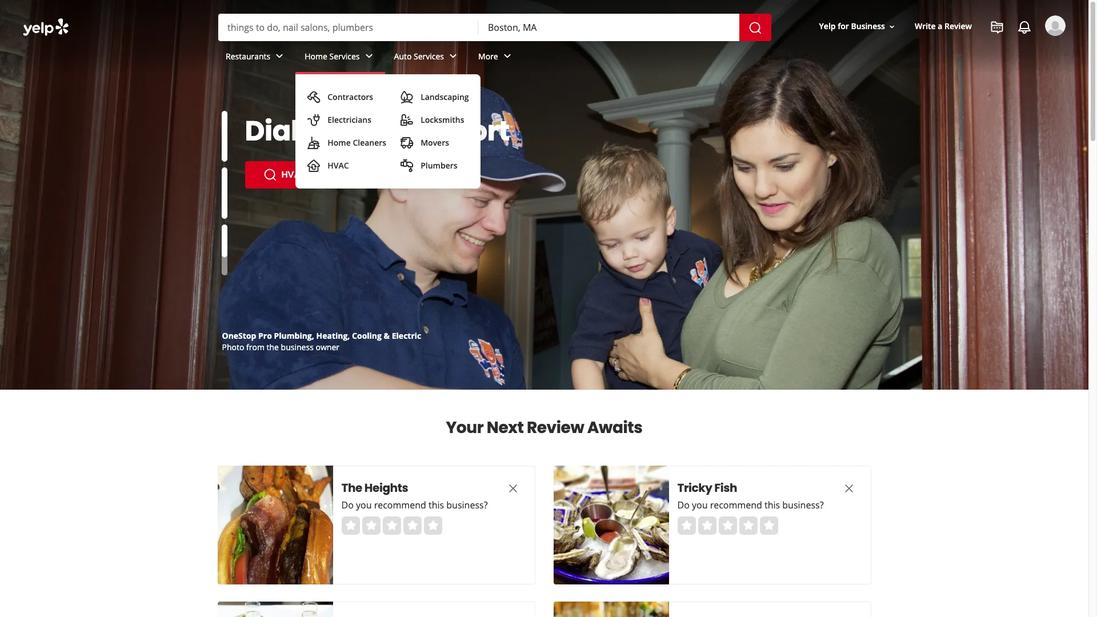 Task type: vqa. For each thing, say whether or not it's contained in the screenshot.
16 checkmark v2 image
no



Task type: describe. For each thing, give the bounding box(es) containing it.
24 electrician v2 image
[[307, 113, 321, 127]]

contractors link
[[302, 86, 391, 109]]

home for home services
[[305, 51, 327, 61]]

next
[[487, 417, 524, 439]]

tricky fish link
[[678, 480, 820, 496]]

3 select slide image from the top
[[221, 208, 227, 259]]

business categories element
[[217, 41, 1066, 189]]

tricky
[[678, 480, 712, 496]]

heating,
[[316, 330, 350, 341]]

24 home cleaning v2 image
[[307, 136, 321, 150]]

business
[[851, 21, 885, 32]]

plumbing,
[[274, 330, 314, 341]]

none field find
[[227, 21, 470, 34]]

home services
[[305, 51, 360, 61]]

dismiss card image for tricky fish
[[842, 482, 856, 495]]

auto
[[394, 51, 412, 61]]

the
[[341, 480, 362, 496]]

a
[[938, 21, 943, 32]]

home cleaners
[[328, 137, 386, 148]]

24 chevron down v2 image
[[362, 49, 376, 63]]

home cleaners link
[[302, 131, 391, 154]]

none field near
[[488, 21, 730, 34]]

rating element for fish
[[678, 517, 778, 535]]

onestop pro plumbing, heating, cooling & electric photo from the business owner
[[222, 330, 421, 353]]

write a review
[[915, 21, 972, 32]]

(no rating) image for fish
[[678, 517, 778, 535]]

comfort
[[398, 112, 510, 150]]

landscaping
[[421, 91, 469, 102]]

photo of the heights image
[[217, 466, 333, 585]]

up
[[304, 112, 341, 150]]

auto services link
[[385, 41, 469, 74]]

auto services
[[394, 51, 444, 61]]

24 plumbers v2 image
[[400, 159, 414, 173]]

rating element for heights
[[341, 517, 442, 535]]

2 select slide image from the top
[[221, 168, 227, 219]]

yelp for business button
[[815, 16, 901, 37]]

onestop
[[222, 330, 256, 341]]

hvac link down 24 home cleaning v2 icon
[[245, 161, 326, 189]]

the heights link
[[341, 480, 484, 496]]

business? for heights
[[447, 499, 488, 512]]

recommend for tricky fish
[[710, 499, 762, 512]]

(no rating) image for heights
[[341, 517, 442, 535]]

plumbers link
[[396, 154, 474, 177]]

write a review link
[[910, 16, 977, 37]]

awaits
[[587, 417, 643, 439]]

projects image
[[990, 21, 1004, 34]]

cooling
[[352, 330, 382, 341]]

16 chevron down v2 image
[[888, 22, 897, 31]]

yelp
[[819, 21, 836, 32]]

&
[[384, 330, 390, 341]]

restaurants link
[[217, 41, 296, 74]]

search image
[[749, 21, 762, 35]]

hvac link down the home cleaners
[[302, 154, 391, 177]]

1 select slide image from the top
[[221, 111, 227, 162]]

review for a
[[945, 21, 972, 32]]

tricky fish
[[678, 480, 737, 496]]

you for tricky
[[692, 499, 708, 512]]

dial
[[245, 112, 299, 150]]

electricians
[[328, 114, 372, 125]]

menu inside 'business categories' element
[[296, 74, 480, 189]]

photo of hugo's invitados image
[[554, 602, 669, 617]]

hvac for 24 heating cooling v2 icon
[[328, 160, 349, 171]]

24 chevron down v2 image for restaurants
[[273, 49, 286, 63]]

locksmiths link
[[396, 109, 474, 131]]

services for home services
[[330, 51, 360, 61]]

dial up the comfort
[[245, 112, 510, 150]]



Task type: locate. For each thing, give the bounding box(es) containing it.
3 24 chevron down v2 image from the left
[[501, 49, 514, 63]]

Near text field
[[488, 21, 730, 34]]

1 dismiss card image from the left
[[506, 482, 520, 495]]

home inside home services link
[[305, 51, 327, 61]]

do
[[341, 499, 354, 512], [678, 499, 690, 512]]

(no rating) image down fish
[[678, 517, 778, 535]]

do you recommend this business? for tricky fish
[[678, 499, 824, 512]]

do you recommend this business? down tricky fish link
[[678, 499, 824, 512]]

1 horizontal spatial review
[[945, 21, 972, 32]]

review
[[945, 21, 972, 32], [527, 417, 584, 439]]

0 horizontal spatial do
[[341, 499, 354, 512]]

2 services from the left
[[414, 51, 444, 61]]

the inside 'onestop pro plumbing, heating, cooling & electric photo from the business owner'
[[267, 342, 279, 353]]

recommend
[[374, 499, 426, 512], [710, 499, 762, 512]]

24 moving v2 image
[[400, 136, 414, 150]]

fish
[[715, 480, 737, 496]]

this for tricky fish
[[765, 499, 780, 512]]

1 rating element from the left
[[341, 517, 442, 535]]

notifications image
[[1018, 21, 1032, 34]]

none search field containing yelp for business
[[0, 0, 1089, 189]]

1 business? from the left
[[447, 499, 488, 512]]

2 (no rating) image from the left
[[678, 517, 778, 535]]

the heights
[[341, 480, 408, 496]]

plumbers
[[421, 160, 458, 171]]

movers link
[[396, 131, 474, 154]]

hvac link
[[302, 154, 391, 177], [245, 161, 326, 189]]

1 vertical spatial review
[[527, 417, 584, 439]]

2 24 chevron down v2 image from the left
[[446, 49, 460, 63]]

review for next
[[527, 417, 584, 439]]

24 chevron down v2 image right more
[[501, 49, 514, 63]]

you for the
[[356, 499, 372, 512]]

home services link
[[296, 41, 385, 74]]

24 heating cooling v2 image
[[307, 159, 321, 173]]

business? down the heights link
[[447, 499, 488, 512]]

do down tricky
[[678, 499, 690, 512]]

1 horizontal spatial (no rating) image
[[678, 517, 778, 535]]

restaurants
[[226, 51, 270, 61]]

hvac inside menu
[[328, 160, 349, 171]]

0 horizontal spatial recommend
[[374, 499, 426, 512]]

1 services from the left
[[330, 51, 360, 61]]

0 horizontal spatial (no rating) image
[[341, 517, 442, 535]]

this down tricky fish link
[[765, 499, 780, 512]]

2 horizontal spatial 24 chevron down v2 image
[[501, 49, 514, 63]]

(no rating) image
[[341, 517, 442, 535], [678, 517, 778, 535]]

24 chevron down v2 image inside more link
[[501, 49, 514, 63]]

1 vertical spatial home
[[328, 137, 351, 148]]

review right the a
[[945, 21, 972, 32]]

recommend for the heights
[[374, 499, 426, 512]]

0 horizontal spatial home
[[305, 51, 327, 61]]

home up 24 contractor v2 icon
[[305, 51, 327, 61]]

rating element down heights
[[341, 517, 442, 535]]

24 chevron down v2 image right auto services
[[446, 49, 460, 63]]

do for the heights
[[341, 499, 354, 512]]

user actions element
[[810, 14, 1082, 85]]

0 horizontal spatial hvac
[[281, 168, 307, 181]]

this down the heights link
[[429, 499, 444, 512]]

pro
[[258, 330, 272, 341]]

for
[[838, 21, 849, 32]]

do you recommend this business? for the heights
[[341, 499, 488, 512]]

recommend down fish
[[710, 499, 762, 512]]

none search field inside explore banner section banner
[[218, 14, 774, 41]]

0 vertical spatial review
[[945, 21, 972, 32]]

this
[[429, 499, 444, 512], [765, 499, 780, 512]]

1 horizontal spatial this
[[765, 499, 780, 512]]

0 horizontal spatial review
[[527, 417, 584, 439]]

locksmiths
[[421, 114, 464, 125]]

None field
[[227, 21, 470, 34], [488, 21, 730, 34]]

1 horizontal spatial hvac
[[328, 160, 349, 171]]

None radio
[[341, 517, 360, 535], [362, 517, 380, 535], [403, 517, 422, 535], [424, 517, 442, 535], [719, 517, 737, 535], [341, 517, 360, 535], [362, 517, 380, 535], [403, 517, 422, 535], [424, 517, 442, 535], [719, 517, 737, 535]]

24 chevron down v2 image for auto services
[[446, 49, 460, 63]]

24 chevron down v2 image right restaurants
[[273, 49, 286, 63]]

your
[[446, 417, 484, 439]]

yelp for business
[[819, 21, 885, 32]]

24 landscaping v2 image
[[400, 90, 414, 104]]

1 do you recommend this business? from the left
[[341, 499, 488, 512]]

0 vertical spatial the
[[347, 112, 392, 150]]

2 you from the left
[[692, 499, 708, 512]]

2 rating element from the left
[[678, 517, 778, 535]]

hvac right 24 search v2 icon
[[281, 168, 307, 181]]

electricians link
[[302, 109, 391, 131]]

you down the heights
[[356, 499, 372, 512]]

1 horizontal spatial recommend
[[710, 499, 762, 512]]

2 do you recommend this business? from the left
[[678, 499, 824, 512]]

2 dismiss card image from the left
[[842, 482, 856, 495]]

business? for fish
[[783, 499, 824, 512]]

1 horizontal spatial you
[[692, 499, 708, 512]]

business?
[[447, 499, 488, 512], [783, 499, 824, 512]]

0 horizontal spatial none field
[[227, 21, 470, 34]]

business? down tricky fish link
[[783, 499, 824, 512]]

services left 24 chevron down v2 icon
[[330, 51, 360, 61]]

cleaners
[[353, 137, 386, 148]]

dismiss card image for the heights
[[506, 482, 520, 495]]

home
[[305, 51, 327, 61], [328, 137, 351, 148]]

24 search v2 image
[[263, 168, 277, 182]]

movers
[[421, 137, 449, 148]]

services
[[330, 51, 360, 61], [414, 51, 444, 61]]

24 chevron down v2 image
[[273, 49, 286, 63], [446, 49, 460, 63], [501, 49, 514, 63]]

your next review awaits
[[446, 417, 643, 439]]

2 recommend from the left
[[710, 499, 762, 512]]

brad k. image
[[1045, 15, 1066, 36]]

landscaping link
[[396, 86, 474, 109]]

do you recommend this business?
[[341, 499, 488, 512], [678, 499, 824, 512]]

1 do from the left
[[341, 499, 354, 512]]

1 24 chevron down v2 image from the left
[[273, 49, 286, 63]]

0 horizontal spatial dismiss card image
[[506, 482, 520, 495]]

0 horizontal spatial you
[[356, 499, 372, 512]]

24 chevron down v2 image inside auto services link
[[446, 49, 460, 63]]

(no rating) image down heights
[[341, 517, 442, 535]]

recommend down the heights link
[[374, 499, 426, 512]]

dismiss card image
[[506, 482, 520, 495], [842, 482, 856, 495]]

photo
[[222, 342, 244, 353]]

do you recommend this business? down the heights link
[[341, 499, 488, 512]]

24 chevron down v2 image inside restaurants link
[[273, 49, 286, 63]]

do down the
[[341, 499, 354, 512]]

you
[[356, 499, 372, 512], [692, 499, 708, 512]]

Find text field
[[227, 21, 470, 34]]

review inside 'link'
[[945, 21, 972, 32]]

0 vertical spatial home
[[305, 51, 327, 61]]

business
[[281, 342, 314, 353]]

menu
[[296, 74, 480, 189]]

explore banner section banner
[[0, 0, 1089, 390]]

hvac down the home cleaners link
[[328, 160, 349, 171]]

services right auto
[[414, 51, 444, 61]]

2 none field from the left
[[488, 21, 730, 34]]

1 horizontal spatial 24 chevron down v2 image
[[446, 49, 460, 63]]

onestop pro plumbing, heating, cooling & electric link
[[222, 330, 421, 341]]

24 locksmith v2 image
[[400, 113, 414, 127]]

the
[[347, 112, 392, 150], [267, 342, 279, 353]]

more
[[478, 51, 498, 61]]

this for the heights
[[429, 499, 444, 512]]

1 horizontal spatial services
[[414, 51, 444, 61]]

home down electricians link
[[328, 137, 351, 148]]

services for auto services
[[414, 51, 444, 61]]

0 horizontal spatial services
[[330, 51, 360, 61]]

0 horizontal spatial do you recommend this business?
[[341, 499, 488, 512]]

menu containing contractors
[[296, 74, 480, 189]]

rating element
[[341, 517, 442, 535], [678, 517, 778, 535]]

1 horizontal spatial do you recommend this business?
[[678, 499, 824, 512]]

1 horizontal spatial business?
[[783, 499, 824, 512]]

2 business? from the left
[[783, 499, 824, 512]]

rating element down fish
[[678, 517, 778, 535]]

1 horizontal spatial home
[[328, 137, 351, 148]]

0 horizontal spatial the
[[267, 342, 279, 353]]

select slide image
[[221, 111, 227, 162], [221, 168, 227, 219], [221, 208, 227, 259]]

0 horizontal spatial rating element
[[341, 517, 442, 535]]

1 horizontal spatial dismiss card image
[[842, 482, 856, 495]]

1 horizontal spatial do
[[678, 499, 690, 512]]

None search field
[[218, 14, 774, 41]]

2 do from the left
[[678, 499, 690, 512]]

1 horizontal spatial none field
[[488, 21, 730, 34]]

2 this from the left
[[765, 499, 780, 512]]

you down tricky
[[692, 499, 708, 512]]

1 (no rating) image from the left
[[341, 517, 442, 535]]

photo of truluck's ocean's finest seafood & crab image
[[217, 602, 333, 617]]

contractors
[[328, 91, 373, 102]]

heights
[[365, 480, 408, 496]]

photo of tricky fish image
[[554, 466, 669, 585]]

24 chevron down v2 image for more
[[501, 49, 514, 63]]

do for tricky fish
[[678, 499, 690, 512]]

24 contractor v2 image
[[307, 90, 321, 104]]

1 horizontal spatial rating element
[[678, 517, 778, 535]]

0 horizontal spatial business?
[[447, 499, 488, 512]]

owner
[[316, 342, 339, 353]]

electric
[[392, 330, 421, 341]]

1 none field from the left
[[227, 21, 470, 34]]

None search field
[[0, 0, 1089, 189]]

more link
[[469, 41, 523, 74]]

from
[[246, 342, 265, 353]]

home for home cleaners
[[328, 137, 351, 148]]

1 horizontal spatial the
[[347, 112, 392, 150]]

1 this from the left
[[429, 499, 444, 512]]

write
[[915, 21, 936, 32]]

1 you from the left
[[356, 499, 372, 512]]

1 recommend from the left
[[374, 499, 426, 512]]

review right next on the bottom of page
[[527, 417, 584, 439]]

None radio
[[383, 517, 401, 535], [678, 517, 696, 535], [698, 517, 716, 535], [739, 517, 758, 535], [760, 517, 778, 535], [383, 517, 401, 535], [678, 517, 696, 535], [698, 517, 716, 535], [739, 517, 758, 535], [760, 517, 778, 535]]

0 horizontal spatial this
[[429, 499, 444, 512]]

1 vertical spatial the
[[267, 342, 279, 353]]

hvac
[[328, 160, 349, 171], [281, 168, 307, 181]]

0 horizontal spatial 24 chevron down v2 image
[[273, 49, 286, 63]]

hvac for 24 search v2 icon
[[281, 168, 307, 181]]



